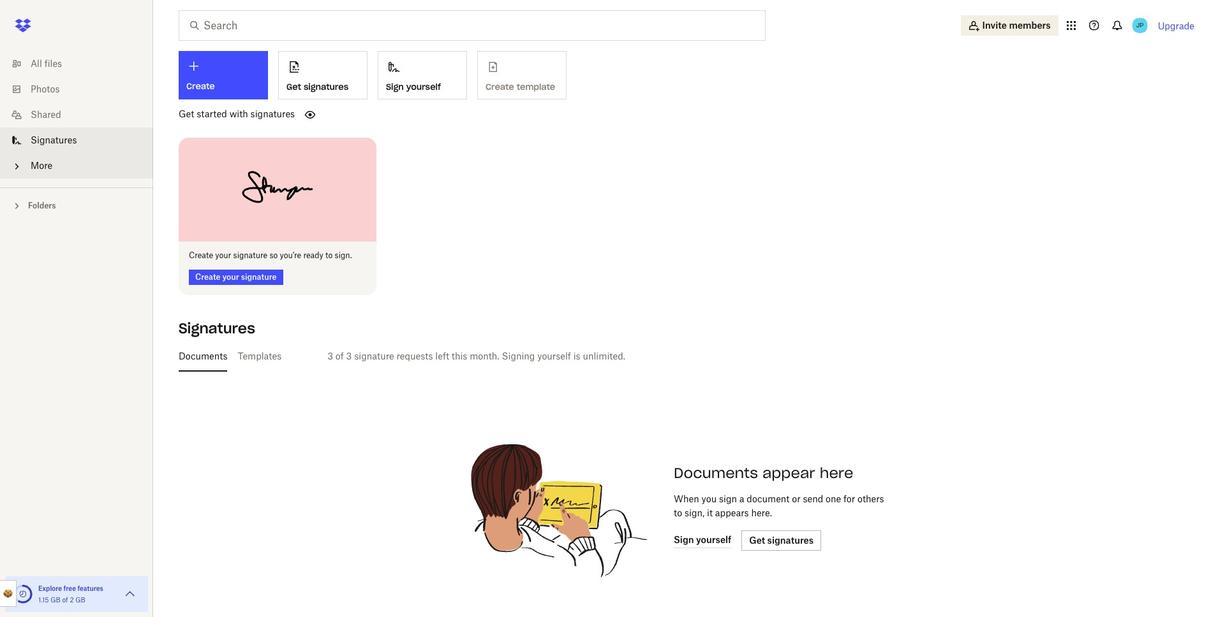 Task type: describe. For each thing, give the bounding box(es) containing it.
1 vertical spatial sign
[[674, 535, 694, 546]]

folders button
[[0, 196, 153, 215]]

0 vertical spatial sign
[[386, 82, 404, 93]]

documents appear here
[[674, 464, 854, 482]]

signature for create your signature so you're ready to sign.
[[233, 251, 268, 260]]

invite
[[983, 20, 1007, 31]]

create your signature button
[[189, 270, 283, 285]]

1 gb from the left
[[51, 597, 60, 605]]

more image
[[10, 160, 23, 173]]

1.15
[[38, 597, 49, 605]]

1 horizontal spatial signatures
[[179, 320, 255, 337]]

Search text field
[[204, 18, 739, 33]]

photos
[[31, 84, 60, 94]]

features
[[78, 585, 103, 593]]

2 vertical spatial signature
[[354, 351, 394, 362]]

invite members
[[983, 20, 1051, 31]]

shared
[[31, 109, 61, 120]]

list containing all files
[[0, 43, 153, 188]]

files
[[44, 58, 62, 69]]

unlimited.
[[583, 351, 626, 362]]

templates tab
[[238, 341, 282, 372]]

send
[[803, 494, 824, 505]]

here
[[820, 464, 854, 482]]

a
[[740, 494, 745, 505]]

2 gb from the left
[[75, 597, 85, 605]]

1 3 from the left
[[328, 351, 333, 362]]

create for create your signature so you're ready to sign.
[[189, 251, 213, 260]]

tab list containing documents
[[179, 341, 1200, 372]]

this
[[452, 351, 468, 362]]

2 horizontal spatial signatures
[[768, 535, 814, 546]]

2 3 from the left
[[346, 351, 352, 362]]

month.
[[470, 351, 500, 362]]

sign,
[[685, 508, 705, 519]]

or
[[792, 494, 801, 505]]

documents for documents appear here
[[674, 464, 758, 482]]

explore
[[38, 585, 62, 593]]

create for create
[[186, 81, 215, 92]]

create your signature
[[195, 272, 277, 282]]

with
[[230, 108, 248, 119]]

0 horizontal spatial sign yourself button
[[378, 51, 467, 100]]

folders
[[28, 201, 56, 211]]

document
[[747, 494, 790, 505]]

invite members button
[[961, 15, 1059, 36]]

of inside tab list
[[336, 351, 344, 362]]

for
[[844, 494, 856, 505]]

upgrade
[[1158, 20, 1195, 31]]

all files link
[[10, 51, 153, 77]]

explore free features 1.15 gb of 2 gb
[[38, 585, 103, 605]]

documents tab
[[179, 341, 228, 372]]

2 vertical spatial get
[[750, 535, 766, 546]]

jp button
[[1130, 15, 1151, 36]]

0 horizontal spatial get
[[179, 108, 194, 119]]

so
[[270, 251, 278, 260]]



Task type: vqa. For each thing, say whether or not it's contained in the screenshot.
Shared 'link'
yes



Task type: locate. For each thing, give the bounding box(es) containing it.
0 horizontal spatial to
[[326, 251, 333, 260]]

3
[[328, 351, 333, 362], [346, 351, 352, 362]]

0 vertical spatial get signatures
[[287, 82, 349, 93]]

of inside the explore free features 1.15 gb of 2 gb
[[62, 597, 68, 605]]

to
[[326, 251, 333, 260], [674, 508, 683, 519]]

your up create your signature
[[215, 251, 231, 260]]

when
[[674, 494, 699, 505]]

signatures
[[304, 82, 349, 93], [251, 108, 295, 119], [768, 535, 814, 546]]

left
[[436, 351, 449, 362]]

1 vertical spatial create
[[189, 251, 213, 260]]

gb right 1.15
[[51, 597, 60, 605]]

1 horizontal spatial 3
[[346, 351, 352, 362]]

get signatures
[[287, 82, 349, 93], [750, 535, 814, 546]]

signature
[[233, 251, 268, 260], [241, 272, 277, 282], [354, 351, 394, 362]]

more list item
[[0, 153, 153, 179]]

signature left requests
[[354, 351, 394, 362]]

0 horizontal spatial sign yourself
[[386, 82, 441, 93]]

2
[[70, 597, 74, 605]]

1 vertical spatial documents
[[674, 464, 758, 482]]

1 horizontal spatial get signatures button
[[742, 531, 822, 551]]

get signatures button
[[278, 51, 368, 100], [742, 531, 822, 551]]

get up get started with signatures
[[287, 82, 301, 93]]

0 horizontal spatial get signatures button
[[278, 51, 368, 100]]

to inside when you sign a document or send one for others to sign, it appears here.
[[674, 508, 683, 519]]

1 horizontal spatial sign
[[674, 535, 694, 546]]

0 horizontal spatial gb
[[51, 597, 60, 605]]

0 horizontal spatial signatures
[[251, 108, 295, 119]]

documents left templates
[[179, 351, 228, 362]]

0 vertical spatial signatures
[[31, 135, 77, 146]]

1 vertical spatial sign yourself button
[[674, 533, 732, 549]]

signing
[[502, 351, 535, 362]]

2 horizontal spatial get
[[750, 535, 766, 546]]

your
[[215, 251, 231, 260], [222, 272, 239, 282]]

appears
[[716, 508, 749, 519]]

1 horizontal spatial yourself
[[538, 351, 571, 362]]

all
[[31, 58, 42, 69]]

jp
[[1137, 21, 1145, 29]]

2 vertical spatial create
[[195, 272, 221, 282]]

is
[[574, 351, 581, 362]]

1 horizontal spatial get
[[287, 82, 301, 93]]

create
[[186, 81, 215, 92], [189, 251, 213, 260], [195, 272, 221, 282]]

1 vertical spatial to
[[674, 508, 683, 519]]

of
[[336, 351, 344, 362], [62, 597, 68, 605]]

1 vertical spatial get signatures button
[[742, 531, 822, 551]]

1 horizontal spatial gb
[[75, 597, 85, 605]]

1 horizontal spatial to
[[674, 508, 683, 519]]

0 vertical spatial documents
[[179, 351, 228, 362]]

0 vertical spatial yourself
[[406, 82, 441, 93]]

1 vertical spatial get signatures
[[750, 535, 814, 546]]

sign
[[719, 494, 737, 505]]

signatures inside "link"
[[31, 135, 77, 146]]

when you sign a document or send one for others to sign, it appears here.
[[674, 494, 885, 519]]

sign yourself
[[386, 82, 441, 93], [674, 535, 732, 546]]

gb right 2
[[75, 597, 85, 605]]

1 vertical spatial sign yourself
[[674, 535, 732, 546]]

1 horizontal spatial get signatures
[[750, 535, 814, 546]]

2 vertical spatial signatures
[[768, 535, 814, 546]]

dropbox image
[[10, 13, 36, 38]]

0 vertical spatial signature
[[233, 251, 268, 260]]

appear
[[763, 464, 816, 482]]

1 horizontal spatial signatures
[[304, 82, 349, 93]]

1 vertical spatial of
[[62, 597, 68, 605]]

one
[[826, 494, 842, 505]]

1 vertical spatial signatures
[[179, 320, 255, 337]]

0 horizontal spatial signatures
[[31, 135, 77, 146]]

you
[[702, 494, 717, 505]]

0 horizontal spatial 3
[[328, 351, 333, 362]]

1 vertical spatial signatures
[[251, 108, 295, 119]]

free
[[64, 585, 76, 593]]

get left started
[[179, 108, 194, 119]]

0 vertical spatial sign yourself button
[[378, 51, 467, 100]]

signature down create your signature so you're ready to sign.
[[241, 272, 277, 282]]

create for create your signature
[[195, 272, 221, 282]]

requests
[[397, 351, 433, 362]]

get
[[287, 82, 301, 93], [179, 108, 194, 119], [750, 535, 766, 546]]

shared link
[[10, 102, 153, 128]]

signature left so
[[233, 251, 268, 260]]

0 vertical spatial get
[[287, 82, 301, 93]]

0 vertical spatial sign yourself
[[386, 82, 441, 93]]

signatures link
[[10, 128, 153, 153]]

get down here.
[[750, 535, 766, 546]]

it
[[707, 508, 713, 519]]

signatures
[[31, 135, 77, 146], [179, 320, 255, 337]]

members
[[1010, 20, 1051, 31]]

signatures list item
[[0, 128, 153, 153]]

started
[[197, 108, 227, 119]]

2 horizontal spatial yourself
[[696, 535, 732, 546]]

1 vertical spatial get
[[179, 108, 194, 119]]

photos link
[[10, 77, 153, 102]]

documents
[[179, 351, 228, 362], [674, 464, 758, 482]]

documents up you
[[674, 464, 758, 482]]

all files
[[31, 58, 62, 69]]

1 vertical spatial yourself
[[538, 351, 571, 362]]

create inside dropdown button
[[186, 81, 215, 92]]

your for create your signature
[[222, 272, 239, 282]]

your inside button
[[222, 272, 239, 282]]

1 horizontal spatial documents
[[674, 464, 758, 482]]

0 vertical spatial of
[[336, 351, 344, 362]]

0 vertical spatial your
[[215, 251, 231, 260]]

signatures up documents tab
[[179, 320, 255, 337]]

upgrade link
[[1158, 20, 1195, 31]]

0 horizontal spatial sign
[[386, 82, 404, 93]]

list
[[0, 43, 153, 188]]

3 of 3 signature requests left this month. signing yourself is unlimited.
[[328, 351, 626, 362]]

sign
[[386, 82, 404, 93], [674, 535, 694, 546]]

signatures down shared
[[31, 135, 77, 146]]

more
[[31, 160, 52, 171]]

sign yourself button
[[378, 51, 467, 100], [674, 533, 732, 549]]

to left sign.
[[326, 251, 333, 260]]

0 horizontal spatial documents
[[179, 351, 228, 362]]

0 horizontal spatial of
[[62, 597, 68, 605]]

create button
[[179, 51, 268, 100]]

1 horizontal spatial sign yourself
[[674, 535, 732, 546]]

0 vertical spatial to
[[326, 251, 333, 260]]

signature for create your signature
[[241, 272, 277, 282]]

your down create your signature so you're ready to sign.
[[222, 272, 239, 282]]

signature inside button
[[241, 272, 277, 282]]

tab list
[[179, 341, 1200, 372]]

create your signature so you're ready to sign.
[[189, 251, 352, 260]]

sign.
[[335, 251, 352, 260]]

1 horizontal spatial sign yourself button
[[674, 533, 732, 549]]

0 horizontal spatial yourself
[[406, 82, 441, 93]]

your for create your signature so you're ready to sign.
[[215, 251, 231, 260]]

0 vertical spatial get signatures button
[[278, 51, 368, 100]]

documents for documents
[[179, 351, 228, 362]]

gb
[[51, 597, 60, 605], [75, 597, 85, 605]]

templates
[[238, 351, 282, 362]]

you're
[[280, 251, 301, 260]]

quota usage element
[[13, 585, 33, 605]]

0 vertical spatial signatures
[[304, 82, 349, 93]]

1 vertical spatial signature
[[241, 272, 277, 282]]

1 vertical spatial your
[[222, 272, 239, 282]]

yourself
[[406, 82, 441, 93], [538, 351, 571, 362], [696, 535, 732, 546]]

get started with signatures
[[179, 108, 295, 119]]

create inside button
[[195, 272, 221, 282]]

ready
[[303, 251, 324, 260]]

0 horizontal spatial get signatures
[[287, 82, 349, 93]]

2 vertical spatial yourself
[[696, 535, 732, 546]]

0 vertical spatial create
[[186, 81, 215, 92]]

to down when
[[674, 508, 683, 519]]

here.
[[752, 508, 772, 519]]

others
[[858, 494, 885, 505]]

1 horizontal spatial of
[[336, 351, 344, 362]]



